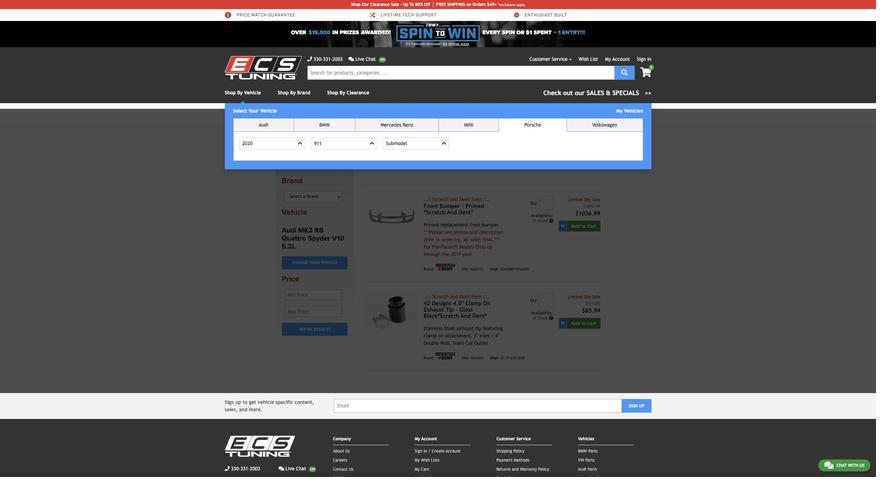 Task type: locate. For each thing, give the bounding box(es) containing it.
us right contact
[[349, 467, 353, 472]]

my account up sign in / create account link
[[415, 436, 437, 441]]

my down my wish lists
[[415, 467, 420, 472]]

0 horizontal spatial 330-331-2003 link
[[225, 465, 260, 472]]

1 vertical spatial scratch
[[432, 294, 449, 299]]

vehicles down "specials"
[[624, 108, 643, 114]]

1 vertical spatial brand:
[[424, 356, 434, 360]]

limited inside limited qty sale $110.00 $85.99
[[568, 294, 583, 299]]

1 vertical spatial and
[[461, 313, 471, 319]]

add to cart button down $1036.99
[[567, 221, 600, 231]]

price down change
[[282, 275, 299, 284]]

es#4620103 - sd4s0807103agru - front bumper - primed *scratch and dent* - primed replacement front bumper - scratch & dent - audi image
[[365, 196, 418, 236]]

1 horizontal spatial audi parts
[[578, 467, 597, 472]]

scratch & dent - corporate logo image down wall,
[[436, 352, 455, 359]]

- right bumper
[[462, 203, 464, 209]]

audi inside tab list
[[259, 122, 268, 128]]

bmw for bmw
[[319, 122, 330, 128]]

mk2
[[315, 113, 322, 118], [528, 115, 538, 121], [433, 137, 445, 145], [298, 226, 313, 235]]

cart down the $85.99
[[587, 320, 596, 326]]

330-331-2003 link for middle the comments icon
[[307, 56, 343, 63]]

mfg#: left ex-
[[490, 356, 499, 360]]

1 vertical spatial stock
[[538, 316, 548, 321]]

1 horizontal spatial live chat
[[355, 56, 376, 62]]

vehicle
[[244, 90, 261, 95], [260, 108, 277, 114], [282, 208, 307, 217], [321, 260, 338, 265]]

1 horizontal spatial customer
[[530, 56, 550, 62]]

and down front
[[469, 229, 477, 235]]

1 vertical spatial sale
[[592, 197, 600, 202]]

0 horizontal spatial -
[[400, 2, 402, 7]]

1 availability: from the top
[[531, 213, 553, 218]]

see official rules link
[[443, 42, 469, 47]]

1 vertical spatial add to cart
[[571, 320, 596, 326]]

and up 4.0"
[[450, 294, 458, 299]]

2 item from the top
[[471, 294, 481, 299]]

add to cart button down the $85.99
[[567, 318, 600, 329]]

chat
[[366, 56, 376, 62], [837, 463, 847, 468], [296, 466, 306, 471]]

vehicle for select your vehicle
[[260, 108, 277, 114]]

my for my account link
[[605, 56, 611, 62]]

1 by from the left
[[237, 90, 243, 95]]

2 limited from the top
[[568, 294, 583, 299]]

wish up my cart link
[[421, 458, 430, 463]]

availability: up question circle icon
[[531, 213, 553, 218]]

1 horizontal spatial 2003
[[333, 56, 343, 62]]

primed inside scratch and dent item front bumper - primed *scratch and dent*
[[465, 203, 484, 209]]

item inside scratch and dent item front bumper - primed *scratch and dent*
[[471, 196, 481, 202]]

1 vertical spatial audi parts link
[[578, 467, 597, 472]]

clearance down "mini"
[[419, 145, 478, 160]]

1 stock from the top
[[538, 218, 548, 223]]

2 add to cart from the top
[[571, 320, 596, 326]]

contact us link
[[333, 467, 353, 472]]

availability: up question circle image
[[531, 310, 553, 315]]

quattro inside audi mk2 r8 quattro spyder v10 5.2l
[[282, 234, 306, 243]]

wish left list
[[579, 56, 589, 62]]

*scratch
[[424, 209, 445, 216]]

1 horizontal spatial by
[[290, 90, 296, 95]]

1 horizontal spatial 330-
[[314, 56, 323, 62]]

add right add to wish list icon
[[571, 223, 580, 229]]

1 vertical spatial dent
[[460, 294, 470, 299]]

qty up the $110.00
[[584, 294, 591, 299]]

1 horizontal spatial wish
[[579, 56, 589, 62]]

/ inside stainless steel exhaust tip featuring clamp on attachment. 3" inlet / 4" double wall, slant cut outlet
[[491, 333, 494, 338]]

chat inside chat with us link
[[837, 463, 847, 468]]

ship
[[447, 2, 456, 7]]

331-
[[323, 56, 333, 62], [241, 466, 250, 471]]

0 horizontal spatial /
[[428, 449, 431, 454]]

scratch inside "scratch and dent item 42 designs 4.0" clamp on exhaust tip - gloss black*scratch and dent*"
[[432, 294, 449, 299]]

audi
[[282, 113, 290, 118], [305, 113, 313, 118], [517, 115, 527, 121], [259, 122, 268, 128], [419, 137, 432, 145], [282, 226, 296, 235], [578, 467, 586, 472]]

0 vertical spatial wish
[[579, 56, 589, 62]]

returns and warranty policy
[[496, 467, 549, 472]]

audi parts link down the shop by brand link
[[282, 113, 304, 118]]

entry!!!
[[562, 29, 585, 36]]

and inside "scratch and dent item 42 designs 4.0" clamp on exhaust tip - gloss black*scratch and dent*"
[[450, 294, 458, 299]]

limited up $1036.99
[[568, 197, 583, 202]]

and right sales,
[[239, 407, 247, 412]]

1 vertical spatial phone image
[[225, 466, 230, 471]]

0 vertical spatial vehicles
[[624, 108, 643, 114]]

up inside 'primed replacement front bumper ***please see photos and description prior to ordering, all sales final.*** for pre-facelift models only up through the 2019 year'
[[487, 244, 493, 250]]

1 vertical spatial 330-331-2003
[[231, 466, 260, 471]]

2 es#: from the top
[[462, 356, 469, 360]]

audi parts link
[[282, 113, 304, 118], [578, 467, 597, 472]]

brand:
[[424, 267, 434, 271], [424, 356, 434, 360]]

1 vertical spatial brand
[[282, 176, 303, 185]]

dent* up front
[[459, 209, 473, 216]]

0 vertical spatial policy
[[513, 449, 524, 454]]

qty: for $85.99
[[530, 298, 538, 303]]

1 limited from the top
[[568, 197, 583, 202]]

&
[[606, 89, 611, 97]]

live chat for middle the comments icon
[[355, 56, 376, 62]]

2 dent from the top
[[460, 294, 470, 299]]

0 vertical spatial cart
[[587, 223, 596, 229]]

es#:
[[462, 267, 469, 271], [462, 356, 469, 360]]

1 scratch & dent - corporate logo image from the top
[[436, 264, 455, 271]]

shipping policy
[[496, 449, 524, 454]]

sign for sign up to get vehicle specific content, sales, and more.
[[225, 399, 234, 405]]

0 vertical spatial qty
[[584, 197, 591, 202]]

1 vertical spatial audi parts
[[578, 467, 597, 472]]

0 vertical spatial price
[[237, 13, 250, 18]]

0 vertical spatial audi parts link
[[282, 113, 304, 118]]

1 item from the top
[[471, 196, 481, 202]]

1 horizontal spatial up
[[487, 244, 493, 250]]

1 vertical spatial limited
[[568, 294, 583, 299]]

0 vertical spatial live chat link
[[348, 56, 386, 63]]

/ left create
[[428, 449, 431, 454]]

0 horizontal spatial service
[[516, 436, 531, 441]]

qty for $85.99
[[584, 294, 591, 299]]

to down the $85.99
[[581, 320, 586, 326]]

final.***
[[482, 237, 500, 242]]

1 vertical spatial my account
[[415, 436, 437, 441]]

1 horizontal spatial /
[[491, 333, 494, 338]]

spyder inside audi mk2 r8 quattro spyder v10 5.2l clearance
[[477, 137, 497, 145]]

qty inside limited qty sale $110.00 $85.99
[[584, 294, 591, 299]]

orders
[[473, 2, 486, 7]]

mfg#: right '4620103'
[[490, 267, 499, 271]]

payment methods link
[[496, 458, 529, 463]]

comments image
[[348, 57, 354, 62], [824, 461, 834, 469], [279, 466, 284, 471]]

customer up shipping
[[496, 436, 515, 441]]

0 horizontal spatial primed
[[424, 222, 439, 228]]

my account
[[605, 56, 630, 62], [415, 436, 437, 441]]

1 add from the top
[[571, 223, 580, 229]]

tech
[[403, 13, 414, 18]]

my for my wish lists "link"
[[415, 458, 420, 463]]

sale for front bumper - primed *scratch and dent*
[[592, 197, 600, 202]]

dent up front bumper - primed *scratch and dent* link in the top of the page
[[460, 196, 470, 202]]

policy right warranty on the right bottom of page
[[538, 467, 549, 472]]

live chat link for the phone image for leftmost the comments icon
[[279, 465, 316, 472]]

phone image
[[307, 57, 312, 62], [225, 466, 230, 471]]

primed up front
[[465, 203, 484, 209]]

2 qty from the top
[[584, 294, 591, 299]]

limited inside limited qty sale $1892.99 $1036.99
[[568, 197, 583, 202]]

stock left question circle icon
[[538, 218, 548, 223]]

1 horizontal spatial 330-331-2003 link
[[307, 56, 343, 63]]

1 vertical spatial add to cart button
[[567, 318, 600, 329]]

and for scratch and dent item front bumper - primed *scratch and dent*
[[450, 196, 458, 202]]

audi parts link down vw parts link
[[578, 467, 597, 472]]

my right list
[[605, 56, 611, 62]]

1 horizontal spatial account
[[446, 449, 461, 454]]

my up my cart link
[[415, 458, 420, 463]]

- right tip
[[456, 306, 458, 313]]

- inside shop our clearance sale - up to 80% off link
[[400, 2, 402, 7]]

dent* up tip
[[472, 313, 487, 319]]

2 horizontal spatial -
[[462, 203, 464, 209]]

2 mfg#: from the top
[[490, 356, 499, 360]]

and up bumper
[[450, 196, 458, 202]]

clearance up "audi mk2 r8 quattro spyder v10 5.2l" link
[[347, 90, 369, 95]]

sale inside limited qty sale $1892.99 $1036.99
[[592, 197, 600, 202]]

dent* inside "scratch and dent item 42 designs 4.0" clamp on exhaust tip - gloss black*scratch and dent*"
[[472, 313, 487, 319]]

1 horizontal spatial primed
[[465, 203, 484, 209]]

scratch & dent - corporate logo image
[[436, 264, 455, 271], [436, 352, 455, 359]]

up inside sign up to get vehicle specific content, sales, and more.
[[235, 399, 241, 405]]

primed inside 'primed replacement front bumper ***please see photos and description prior to ordering, all sales final.*** for pre-facelift models only up through the 2019 year'
[[424, 222, 439, 228]]

0 horizontal spatial bmw
[[319, 122, 330, 128]]

0 horizontal spatial by
[[237, 90, 243, 95]]

photos
[[453, 229, 468, 235]]

/ left 4" at right bottom
[[491, 333, 494, 338]]

change your vehicle
[[292, 260, 338, 265]]

$1
[[526, 29, 532, 36]]

1 horizontal spatial comments image
[[348, 57, 354, 62]]

account up search icon on the right of page
[[612, 56, 630, 62]]

my for my cart link
[[415, 467, 420, 472]]

Search text field
[[307, 66, 614, 80]]

bmw up 911
[[319, 122, 330, 128]]

1 scratch from the top
[[432, 196, 449, 202]]

0 horizontal spatial phone image
[[225, 466, 230, 471]]

0 horizontal spatial up
[[235, 399, 241, 405]]

1 qty: from the top
[[530, 201, 538, 206]]

ecs tuning image
[[225, 56, 302, 79], [225, 436, 295, 457]]

list
[[590, 56, 598, 62]]

qty for $1036.99
[[584, 197, 591, 202]]

spent
[[534, 29, 552, 36]]

1 vertical spatial scratch & dent - corporate logo image
[[436, 352, 455, 359]]

policy up methods
[[513, 449, 524, 454]]

0 horizontal spatial vehicles
[[578, 436, 594, 441]]

r8
[[324, 113, 328, 118], [539, 115, 545, 121], [447, 137, 454, 145], [315, 226, 323, 235]]

***please
[[424, 229, 443, 235]]

2020
[[242, 140, 252, 146]]

and inside scratch and dent item front bumper - primed *scratch and dent*
[[447, 209, 457, 216]]

v10
[[359, 113, 366, 118], [579, 115, 588, 121], [498, 137, 508, 145], [332, 234, 344, 243]]

1 horizontal spatial 331-
[[323, 56, 333, 62]]

0 vertical spatial audi parts
[[282, 113, 301, 118]]

mfg#: ex-91-62cgbsd
[[490, 356, 525, 360]]

mk2 inside audi mk2 r8 quattro spyder v10 5.2l clearance
[[433, 137, 445, 145]]

account right create
[[446, 449, 461, 454]]

year
[[463, 251, 472, 257]]

add right add to wish list image
[[571, 320, 580, 326]]

vehicle for change your vehicle
[[321, 260, 338, 265]]

stock left question circle image
[[538, 316, 548, 321]]

1 in stock from the top
[[533, 218, 549, 223]]

scratch & dent - corporate logo image for exhaust
[[436, 352, 455, 359]]

my account up search icon on the right of page
[[605, 56, 630, 62]]

volkswagen
[[592, 122, 617, 128]]

2 in stock from the top
[[533, 316, 549, 321]]

scratch & dent - corporate logo image down "the"
[[436, 264, 455, 271]]

1 es#: from the top
[[462, 267, 469, 271]]

price
[[237, 13, 250, 18], [282, 275, 299, 284]]

1 vertical spatial add
[[571, 320, 580, 326]]

add to cart down the $85.99
[[571, 320, 596, 326]]

service up shipping policy link
[[516, 436, 531, 441]]

to inside sign up to get vehicle specific content, sales, and more.
[[243, 399, 247, 405]]

on right ping at the right
[[466, 2, 471, 7]]

item inside "scratch and dent item 42 designs 4.0" clamp on exhaust tip - gloss black*scratch and dent*"
[[471, 294, 481, 299]]

1 dent from the top
[[460, 196, 470, 202]]

live for leftmost the comments icon
[[286, 466, 295, 471]]

on up wall,
[[438, 333, 444, 338]]

quattro
[[329, 113, 344, 118], [546, 115, 562, 121], [456, 137, 476, 145], [282, 234, 306, 243]]

1 vertical spatial qty:
[[530, 298, 538, 303]]

scratch inside scratch and dent item front bumper - primed *scratch and dent*
[[432, 196, 449, 202]]

audi parts down vw parts link
[[578, 467, 597, 472]]

price left match on the left top of the page
[[237, 13, 250, 18]]

1 vertical spatial mfg#:
[[490, 356, 499, 360]]

0 vertical spatial live
[[355, 56, 364, 62]]

1 vertical spatial item
[[471, 294, 481, 299]]

sign inside sign up to get vehicle specific content, sales, and more.
[[225, 399, 234, 405]]

2 brand: from the top
[[424, 356, 434, 360]]

scratch up bumper
[[432, 196, 449, 202]]

to up pre-
[[436, 237, 440, 242]]

vehicles
[[624, 108, 643, 114], [578, 436, 594, 441]]

2 add to cart button from the top
[[567, 318, 600, 329]]

2 ecs tuning image from the top
[[225, 436, 295, 457]]

shipping
[[496, 449, 512, 454]]

0 vertical spatial dent
[[460, 196, 470, 202]]

2 scratch from the top
[[432, 294, 449, 299]]

0 vertical spatial add to cart
[[571, 223, 596, 229]]

dent
[[460, 196, 470, 202], [460, 294, 470, 299]]

up for sign up to get vehicle specific content, sales, and more.
[[235, 399, 241, 405]]

replacement
[[440, 222, 468, 228]]

customer down spent
[[530, 56, 550, 62]]

dent inside scratch and dent item front bumper - primed *scratch and dent*
[[460, 196, 470, 202]]

0 vertical spatial primed
[[465, 203, 484, 209]]

vw
[[578, 458, 584, 463]]

add to cart down $1036.99
[[571, 223, 596, 229]]

tip
[[475, 326, 481, 331]]

customer service inside dropdown button
[[530, 56, 568, 62]]

us right with
[[860, 463, 865, 468]]

2 scratch & dent - corporate logo image from the top
[[436, 352, 455, 359]]

service down 1
[[552, 56, 568, 62]]

live for middle the comments icon
[[355, 56, 364, 62]]

limited for $1036.99
[[568, 197, 583, 202]]

0 vertical spatial es#:
[[462, 267, 469, 271]]

2003 for 330-331-2003 link corresponding to leftmost the comments icon
[[250, 466, 260, 471]]

None number field
[[539, 196, 553, 210], [539, 293, 553, 307], [539, 196, 553, 210], [539, 293, 553, 307]]

0 vertical spatial 330-331-2003 link
[[307, 56, 343, 63]]

every
[[482, 29, 501, 36]]

sale inside limited qty sale $110.00 $85.99
[[592, 294, 600, 299]]

quattro up change
[[282, 234, 306, 243]]

0 vertical spatial 331-
[[323, 56, 333, 62]]

with
[[848, 463, 858, 468]]

audi inside audi mk2 r8 quattro spyder v10 5.2l clearance
[[419, 137, 432, 145]]

to left get
[[243, 399, 247, 405]]

1 qty from the top
[[584, 197, 591, 202]]

62cgbsd
[[511, 356, 525, 360]]

0 vertical spatial dent*
[[459, 209, 473, 216]]

my down "specials"
[[616, 108, 623, 114]]

shipping policy link
[[496, 449, 524, 454]]

scratch for designs
[[432, 294, 449, 299]]

shop our clearance sale - up to 80% off
[[351, 2, 430, 7]]

audi parts
[[282, 113, 301, 118], [578, 467, 597, 472]]

0 vertical spatial and
[[447, 209, 457, 216]]

0 vertical spatial /
[[491, 333, 494, 338]]

dent* inside scratch and dent item front bumper - primed *scratch and dent*
[[459, 209, 473, 216]]

1 horizontal spatial live chat link
[[348, 56, 386, 63]]

live chat link
[[348, 56, 386, 63], [279, 465, 316, 472]]

change your vehicle link
[[282, 256, 348, 269]]

Min Price number field
[[285, 289, 342, 300]]

2 vertical spatial sale
[[592, 294, 600, 299]]

sign for sign up
[[629, 403, 638, 408]]

bmw parts
[[578, 449, 598, 454]]

0 vertical spatial my account
[[605, 56, 630, 62]]

2 vertical spatial -
[[456, 306, 458, 313]]

1 mfg#: from the top
[[490, 267, 499, 271]]

brand: down double
[[424, 356, 434, 360]]

on
[[483, 300, 490, 307]]

2 stock from the top
[[538, 316, 548, 321]]

1 vertical spatial bmw
[[578, 449, 587, 454]]

1 add to cart from the top
[[571, 223, 596, 229]]

1 horizontal spatial and
[[461, 313, 471, 319]]

inlet
[[480, 333, 490, 338]]

sale up '$1892.99' on the top
[[592, 197, 600, 202]]

1 vertical spatial live chat link
[[279, 465, 316, 472]]

sale left 'up'
[[391, 2, 399, 7]]

purchase
[[411, 43, 425, 46]]

gloss
[[459, 306, 473, 313]]

0 horizontal spatial 2003
[[250, 466, 260, 471]]

es#: for dent*
[[462, 267, 469, 271]]

shop for shop by clearance
[[327, 90, 338, 95]]

0 vertical spatial customer
[[530, 56, 550, 62]]

and down payment methods
[[512, 467, 519, 472]]

bmw up vw at the right bottom
[[578, 449, 587, 454]]

sale for 42 designs 4.0" clamp on exhaust tip - gloss black*scratch and dent*
[[592, 294, 600, 299]]

shopping cart image
[[640, 68, 651, 77]]

parts
[[291, 113, 301, 118], [588, 449, 598, 454], [585, 458, 595, 463], [588, 467, 597, 472]]

330-331-2003 for 330-331-2003 link corresponding to leftmost the comments icon
[[231, 466, 260, 471]]

live chat link for middle the comments icon's the phone image
[[348, 56, 386, 63]]

on inside stainless steel exhaust tip featuring clamp on attachment. 3" inlet / 4" double wall, slant cut outlet
[[438, 333, 444, 338]]

enthusiast
[[525, 13, 553, 18]]

select
[[233, 108, 247, 114]]

v10 inside audi mk2 r8 quattro spyder v10 5.2l clearance
[[498, 137, 508, 145]]

cart down $1036.99
[[587, 223, 596, 229]]

item up 'clamp' at the bottom of the page
[[471, 294, 481, 299]]

1 vertical spatial primed
[[424, 222, 439, 228]]

dent inside "scratch and dent item 42 designs 4.0" clamp on exhaust tip - gloss black*scratch and dent*"
[[460, 294, 470, 299]]

customer service down spent
[[530, 56, 568, 62]]

0 vertical spatial on
[[466, 2, 471, 7]]

in
[[332, 29, 338, 36]]

scratch up designs
[[432, 294, 449, 299]]

service inside customer service dropdown button
[[552, 56, 568, 62]]

es#: left 4666826
[[462, 356, 469, 360]]

0 horizontal spatial price
[[237, 13, 250, 18]]

shop by brand link
[[278, 90, 310, 95]]

scratch & dent - corporate logo image for and
[[436, 264, 455, 271]]

and inside scratch and dent item front bumper - primed *scratch and dent*
[[450, 196, 458, 202]]

by for clearance
[[340, 90, 345, 95]]

2 availability: from the top
[[531, 310, 553, 315]]

1 horizontal spatial price
[[282, 275, 299, 284]]

add to cart for $1036.99
[[571, 223, 596, 229]]

add to cart button for $1036.99
[[567, 221, 600, 231]]

1 vertical spatial on
[[438, 333, 444, 338]]

item up front bumper - primed *scratch and dent* link in the top of the page
[[471, 196, 481, 202]]

2 vertical spatial cart
[[421, 467, 429, 472]]

2 add from the top
[[571, 320, 580, 326]]

2 by from the left
[[290, 90, 296, 95]]

0 horizontal spatial live chat
[[286, 466, 306, 471]]

in left question circle icon
[[533, 218, 537, 223]]

account up sign in / create account link
[[421, 436, 437, 441]]

clamp
[[424, 333, 437, 338]]

up inside sign up button
[[639, 403, 644, 408]]

add to cart button for $85.99
[[567, 318, 600, 329]]

0 vertical spatial 330-
[[314, 56, 323, 62]]

0 vertical spatial brand:
[[424, 267, 434, 271]]

0 vertical spatial 2003
[[333, 56, 343, 62]]

0 vertical spatial account
[[612, 56, 630, 62]]

front bumper - primed *scratch and dent* link
[[424, 203, 484, 216]]

audi parts down the shop by brand link
[[282, 113, 301, 118]]

1 vertical spatial price
[[282, 275, 299, 284]]

cart down my wish lists
[[421, 467, 429, 472]]

tip
[[446, 306, 454, 313]]

2 qty: from the top
[[530, 298, 538, 303]]

1 add to cart button from the top
[[567, 221, 600, 231]]

and up exhaust
[[461, 313, 471, 319]]

us right about
[[345, 449, 350, 454]]

1 vertical spatial account
[[421, 436, 437, 441]]

limited up the $85.99
[[568, 294, 583, 299]]

tab list containing audi
[[233, 118, 643, 161]]

add to wish list image
[[561, 321, 565, 325]]

vehicles up "bmw parts" link
[[578, 436, 594, 441]]

vehicle for shop by vehicle
[[244, 90, 261, 95]]

dent up 4.0"
[[460, 294, 470, 299]]

quattro left clear
[[546, 115, 562, 121]]

sign
[[637, 56, 646, 62], [225, 399, 234, 405], [629, 403, 638, 408], [415, 449, 422, 454]]

clearance up 'mercedes'
[[380, 113, 399, 118]]

1 vertical spatial dent*
[[472, 313, 487, 319]]

refine results
[[299, 327, 331, 332]]

0 vertical spatial customer service
[[530, 56, 568, 62]]

1 horizontal spatial 330-331-2003
[[314, 56, 343, 62]]

up for sign up
[[639, 403, 644, 408]]

0 vertical spatial in stock
[[533, 218, 549, 223]]

primed up ***please
[[424, 222, 439, 228]]

wish list
[[579, 56, 598, 62]]

brand: down through
[[424, 267, 434, 271]]

0 horizontal spatial and
[[447, 209, 457, 216]]

wish list link
[[579, 56, 598, 62]]

4666826
[[471, 356, 483, 360]]

live
[[355, 56, 364, 62], [286, 466, 295, 471]]

2003 for middle the comments icon 330-331-2003 link
[[333, 56, 343, 62]]

free ship ping on orders $49+ *exclusions apply
[[436, 2, 525, 7]]

3 by from the left
[[340, 90, 345, 95]]

live chat for leftmost the comments icon
[[286, 466, 306, 471]]

- left 'up'
[[400, 2, 402, 7]]

sign inside sign up button
[[629, 403, 638, 408]]

1 brand: from the top
[[424, 267, 434, 271]]

tab list
[[233, 118, 643, 161]]

vehicle
[[258, 399, 274, 405]]

bmw
[[319, 122, 330, 128], [578, 449, 587, 454]]

Max Price number field
[[285, 306, 342, 317]]

comments image inside chat with us link
[[824, 461, 834, 469]]

qty inside limited qty sale $1892.99 $1036.99
[[584, 197, 591, 202]]

mercedes benz
[[381, 122, 413, 128]]

us for about us
[[345, 449, 350, 454]]

dent for primed
[[460, 196, 470, 202]]

1 vertical spatial customer
[[496, 436, 515, 441]]

es#4666826 - ex-91-62cgbsd - 42 designs 4.0" clamp on exhaust tip - gloss black*scratch and dent* - stainless steel exhaust tip featuring clamp on attachment. 3" inlet / 4" double wall, slant cut outlet - scratch & dent - audi bmw volkswagen image
[[365, 293, 418, 333]]

sale up the $110.00
[[592, 294, 600, 299]]

1 ecs tuning image from the top
[[225, 56, 302, 79]]

to inside 'primed replacement front bumper ***please see photos and description prior to ordering, all sales final.*** for pre-facelift models only up through the 2019 year'
[[436, 237, 440, 242]]

*exclusions apply link
[[498, 2, 525, 7]]

1 horizontal spatial service
[[552, 56, 568, 62]]



Task type: vqa. For each thing, say whether or not it's contained in the screenshot.
A3 8P to the top
no



Task type: describe. For each thing, give the bounding box(es) containing it.
0 link
[[635, 65, 654, 78]]

sign in / create account
[[415, 449, 461, 454]]

sales
[[587, 89, 604, 97]]

$1892.99
[[583, 204, 600, 209]]

clamp
[[465, 300, 482, 307]]

0 horizontal spatial 330-
[[231, 466, 241, 471]]

lifetime
[[381, 13, 401, 18]]

off
[[424, 2, 430, 7]]

item for clamp
[[471, 294, 481, 299]]

stainless steel exhaust tip featuring clamp on attachment. 3" inlet / 4" double wall, slant cut outlet
[[424, 326, 503, 346]]

create
[[432, 449, 444, 454]]

facelift
[[441, 244, 458, 250]]

dent for clamp
[[460, 294, 470, 299]]

and inside "scratch and dent item 42 designs 4.0" clamp on exhaust tip - gloss black*scratch and dent*"
[[461, 313, 471, 319]]

1 vertical spatial policy
[[538, 467, 549, 472]]

and inside 'primed replacement front bumper ***please see photos and description prior to ordering, all sales final.*** for pre-facelift models only up through the 2019 year'
[[469, 229, 477, 235]]

bumper
[[482, 222, 499, 228]]

330-331-2003 for middle the comments icon 330-331-2003 link
[[314, 56, 343, 62]]

bmw for bmw parts
[[578, 449, 587, 454]]

phone image for middle the comments icon
[[307, 57, 312, 62]]

price match guarantee
[[237, 13, 295, 18]]

v10 inside audi mk2 r8 quattro spyder v10 5.2l
[[332, 234, 344, 243]]

my account link
[[605, 56, 630, 62]]

$1036.99
[[575, 210, 600, 217]]

to down $1036.99
[[581, 223, 586, 229]]

price for price
[[282, 275, 299, 284]]

see
[[443, 43, 448, 46]]

0 horizontal spatial account
[[421, 436, 437, 441]]

0 horizontal spatial customer
[[496, 436, 515, 441]]

parts right vw at the right bottom
[[585, 458, 595, 463]]

designs
[[432, 300, 451, 307]]

exhaust
[[457, 326, 474, 331]]

add for $1036.99
[[571, 223, 580, 229]]

parts down vw parts link
[[588, 467, 597, 472]]

audi mk2 r8 quattro spyder v10 5.2l up porsche
[[517, 115, 598, 121]]

sign in link
[[637, 56, 651, 62]]

sign up button
[[622, 399, 651, 413]]

contact us
[[333, 467, 353, 472]]

0 vertical spatial sale
[[391, 2, 399, 7]]

by for brand
[[290, 90, 296, 95]]

our
[[362, 2, 369, 7]]

my cart link
[[415, 467, 429, 472]]

2 vertical spatial account
[[446, 449, 461, 454]]

methods
[[514, 458, 529, 463]]

availability: for $85.99
[[531, 310, 553, 315]]

audi mk2 r8 quattro spyder v10 5.2l up your
[[282, 226, 344, 251]]

and inside sign up to get vehicle specific content, sales, and more.
[[239, 407, 247, 412]]

necessary.
[[426, 43, 442, 46]]

customer inside dropdown button
[[530, 56, 550, 62]]

4.0"
[[453, 300, 464, 307]]

.
[[469, 43, 470, 46]]

scratch for bumper
[[432, 196, 449, 202]]

42
[[424, 300, 430, 307]]

apply
[[517, 3, 525, 6]]

by for vehicle
[[237, 90, 243, 95]]

over $15,000 in prizes
[[291, 29, 359, 36]]

outlet
[[474, 340, 488, 346]]

exhaust
[[424, 306, 444, 313]]

double
[[424, 340, 439, 346]]

question circle image
[[549, 219, 553, 223]]

audi inside audi mk2 r8 quattro spyder v10 5.2l
[[282, 226, 296, 235]]

rules
[[461, 43, 469, 46]]

es#: for tip
[[462, 356, 469, 360]]

es#: 4620103
[[462, 267, 483, 271]]

featuring
[[483, 326, 503, 331]]

330-331-2003 link for leftmost the comments icon
[[225, 465, 260, 472]]

4"
[[495, 333, 499, 338]]

my vehicles
[[616, 108, 643, 114]]

audi mk2 r8 quattro spyder v10 5.2l link
[[305, 113, 379, 118]]

Email email field
[[334, 399, 622, 413]]

2 horizontal spatial account
[[612, 56, 630, 62]]

scratch and dent item front bumper - primed *scratch and dent*
[[424, 196, 484, 216]]

quattro inside audi mk2 r8 quattro spyder v10 5.2l clearance
[[456, 137, 476, 145]]

r8 inside audi mk2 r8 quattro spyder v10 5.2l clearance
[[447, 137, 454, 145]]

lifetime tech support link
[[369, 12, 437, 18]]

0 horizontal spatial comments image
[[279, 466, 284, 471]]

0 horizontal spatial wish
[[421, 458, 430, 463]]

1 vertical spatial service
[[516, 436, 531, 441]]

sign for sign in / create account
[[415, 449, 422, 454]]

black*scratch
[[424, 313, 459, 319]]

us for contact us
[[349, 467, 353, 472]]

mfg#: for front bumper - primed *scratch and dent*
[[490, 267, 499, 271]]

0 horizontal spatial audi parts
[[282, 113, 301, 118]]

enthusiast built link
[[513, 12, 567, 18]]

sales
[[470, 237, 481, 242]]

careers
[[333, 458, 347, 463]]

steel
[[444, 326, 455, 331]]

mfg#: for 42 designs 4.0" clamp on exhaust tip - gloss black*scratch and dent*
[[490, 356, 499, 360]]

question circle image
[[549, 316, 553, 320]]

chat with us link
[[818, 460, 871, 471]]

parts down the shop by brand link
[[291, 113, 301, 118]]

see
[[445, 229, 452, 235]]

my cart
[[415, 467, 429, 472]]

through
[[424, 251, 441, 257]]

clearance right our
[[370, 2, 390, 7]]

shop for shop by vehicle
[[225, 90, 236, 95]]

contact
[[333, 467, 348, 472]]

availability: for $1036.99
[[531, 213, 553, 218]]

vw parts link
[[578, 458, 595, 463]]

1 vertical spatial customer service
[[496, 436, 531, 441]]

shop by brand
[[278, 90, 310, 95]]

0 horizontal spatial 331-
[[241, 466, 250, 471]]

sign for sign in
[[637, 56, 646, 62]]

chat for the phone image for leftmost the comments icon's live chat link
[[296, 466, 306, 471]]

shop by clearance
[[327, 90, 369, 95]]

chat with us
[[837, 463, 865, 468]]

get
[[249, 399, 256, 405]]

shop for shop by brand
[[278, 90, 289, 95]]

1 horizontal spatial my account
[[605, 56, 630, 62]]

shop by clearance link
[[327, 90, 369, 95]]

in stock for $85.99
[[533, 316, 549, 321]]

clear
[[581, 116, 591, 120]]

benz
[[403, 122, 413, 128]]

parts up vw parts
[[588, 449, 598, 454]]

ordering,
[[442, 237, 462, 242]]

all
[[463, 237, 469, 242]]

and for scratch and dent item 42 designs 4.0" clamp on exhaust tip - gloss black*scratch and dent*
[[450, 294, 458, 299]]

5.2l inside audi mk2 r8 quattro spyder v10 5.2l
[[282, 242, 296, 251]]

ecs tuning 'spin to win' contest logo image
[[396, 24, 480, 41]]

my up my wish lists "link"
[[415, 436, 420, 441]]

2019
[[451, 251, 461, 257]]

5.2l inside audi mk2 r8 quattro spyder v10 5.2l clearance
[[510, 137, 521, 145]]

pre-
[[432, 244, 441, 250]]

911
[[314, 140, 322, 146]]

shop for shop our clearance sale - up to 80% off
[[351, 2, 361, 7]]

price match guarantee link
[[225, 12, 295, 18]]

brand: for 42 designs 4.0" clamp on exhaust tip - gloss black*scratch and dent*
[[424, 356, 434, 360]]

item for primed
[[471, 196, 481, 202]]

returns
[[496, 467, 511, 472]]

- inside scratch and dent item front bumper - primed *scratch and dent*
[[462, 203, 464, 209]]

0
[[650, 65, 652, 69]]

in stock for $1036.99
[[533, 218, 549, 223]]

in up my wish lists "link"
[[424, 449, 427, 454]]

description
[[479, 229, 503, 235]]

in up 0
[[647, 56, 651, 62]]

to
[[410, 2, 414, 7]]

add to wish list image
[[561, 224, 565, 228]]

audi mk2 r8 quattro spyder v10 5.2l down 'shop by clearance'
[[305, 113, 375, 118]]

search image
[[621, 69, 628, 75]]

chat for live chat link corresponding to middle the comments icon's the phone image
[[366, 56, 376, 62]]

and for returns and warranty policy
[[512, 467, 519, 472]]

limited for $85.99
[[568, 294, 583, 299]]

clearance inside audi mk2 r8 quattro spyder v10 5.2l clearance
[[419, 145, 478, 160]]

stock for $1036.99
[[538, 218, 548, 223]]

my for "my vehicles" link
[[616, 108, 623, 114]]

payment methods
[[496, 458, 529, 463]]

price for price match guarantee
[[237, 13, 250, 18]]

1 vertical spatial /
[[428, 449, 431, 454]]

80%
[[415, 2, 423, 7]]

spyder inside audi mk2 r8 quattro spyder v10 5.2l
[[308, 234, 330, 243]]

add for $85.99
[[571, 320, 580, 326]]

$110.00
[[586, 301, 600, 306]]

attachment.
[[445, 333, 472, 338]]

qty: for $1036.99
[[530, 201, 538, 206]]

- inside "scratch and dent item 42 designs 4.0" clamp on exhaust tip - gloss black*scratch and dent*"
[[456, 306, 458, 313]]

$85.99
[[582, 307, 600, 314]]

sign in / create account link
[[415, 449, 461, 454]]

category
[[282, 140, 314, 149]]

no purchase necessary. see official rules .
[[406, 43, 470, 46]]

quattro down 'shop by clearance'
[[329, 113, 344, 118]]

sign up to get vehicle specific content, sales, and more.
[[225, 399, 314, 412]]

phone image for leftmost the comments icon
[[225, 466, 230, 471]]

0 vertical spatial brand
[[297, 90, 310, 95]]

refine
[[299, 327, 313, 332]]

porsche
[[524, 122, 541, 128]]

add to cart for $85.99
[[571, 320, 596, 326]]

front
[[424, 203, 438, 209]]

bumper
[[440, 203, 460, 209]]

cart for $1036.99
[[587, 223, 596, 229]]

cart for $85.99
[[587, 320, 596, 326]]

built
[[554, 13, 567, 18]]

in left question circle image
[[533, 316, 537, 321]]

stock for $85.99
[[538, 316, 548, 321]]

brand: for front bumper - primed *scratch and dent*
[[424, 267, 434, 271]]

sales & specials link
[[543, 88, 651, 98]]

guarantee
[[268, 13, 295, 18]]

ex-
[[501, 356, 506, 360]]

up
[[403, 2, 408, 7]]

42 designs 4.0" clamp on exhaust tip - gloss black*scratch and dent* link
[[424, 300, 490, 319]]

more.
[[249, 407, 263, 412]]

0 horizontal spatial audi parts link
[[282, 113, 304, 118]]



